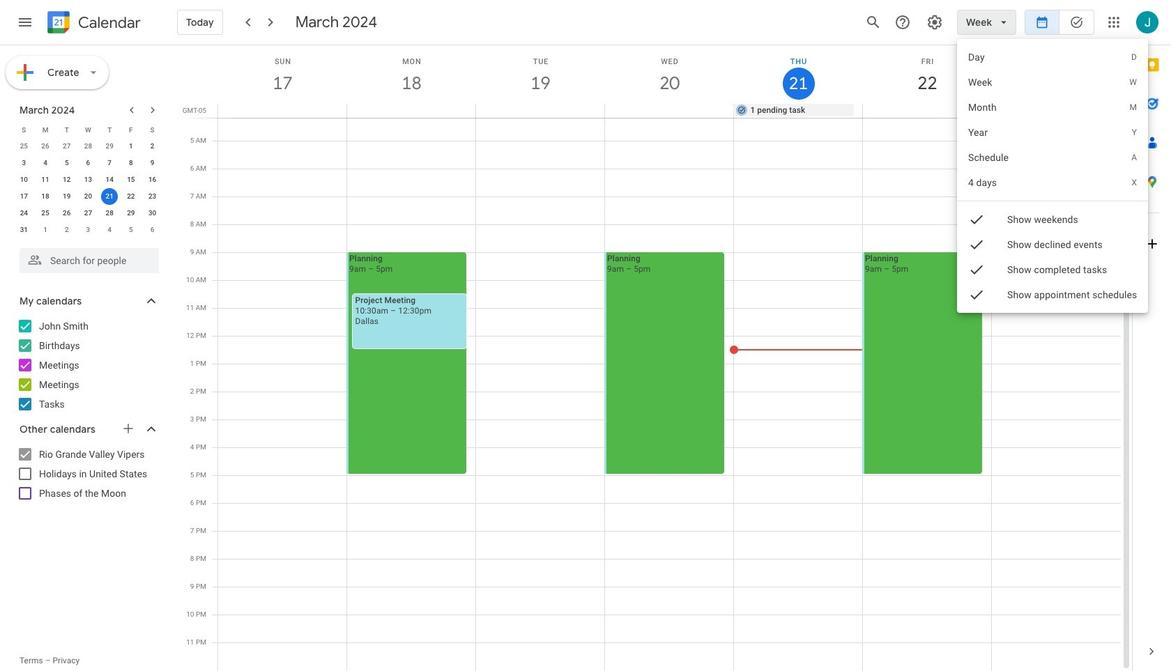 Task type: locate. For each thing, give the bounding box(es) containing it.
3 menu item from the top
[[958, 95, 1149, 120]]

13 element
[[80, 172, 97, 188]]

grid
[[179, 1, 1133, 672]]

february 26 element
[[37, 138, 54, 155]]

21, today element
[[101, 188, 118, 205]]

main drawer image
[[17, 14, 33, 31]]

Search for people text field
[[28, 248, 151, 273]]

february 29 element
[[101, 138, 118, 155]]

april 4 element
[[101, 222, 118, 239]]

march 2024 grid
[[13, 121, 163, 239]]

menu
[[958, 39, 1149, 313]]

16 element
[[144, 172, 161, 188]]

2 menu item from the top
[[958, 70, 1149, 95]]

7 element
[[101, 155, 118, 172]]

2 element
[[144, 138, 161, 155]]

29 element
[[123, 205, 139, 222]]

4 menu item from the top
[[958, 120, 1149, 145]]

row group
[[13, 138, 163, 239]]

checkbox item
[[958, 207, 1149, 232], [958, 232, 1149, 257], [958, 257, 1149, 283], [958, 283, 1149, 308]]

3 element
[[16, 155, 32, 172]]

30 element
[[144, 205, 161, 222]]

1 element
[[123, 138, 139, 155]]

cell
[[218, 1, 347, 672], [347, 1, 476, 672], [476, 1, 606, 672], [605, 1, 735, 672], [735, 1, 864, 672], [863, 1, 993, 672], [993, 1, 1122, 672], [218, 104, 347, 118], [347, 104, 476, 118], [476, 104, 605, 118], [605, 104, 734, 118], [863, 104, 992, 118], [992, 104, 1121, 118], [99, 188, 120, 205]]

menu item
[[958, 45, 1149, 70], [958, 70, 1149, 95], [958, 95, 1149, 120], [958, 120, 1149, 145], [958, 145, 1149, 170], [958, 170, 1149, 195]]

april 3 element
[[80, 222, 97, 239]]

8 element
[[123, 155, 139, 172]]

25 element
[[37, 205, 54, 222]]

1 checkbox item from the top
[[958, 207, 1149, 232]]

row
[[212, 1, 1122, 672], [212, 104, 1133, 118], [13, 121, 163, 138], [13, 138, 163, 155], [13, 155, 163, 172], [13, 172, 163, 188], [13, 188, 163, 205], [13, 205, 163, 222], [13, 222, 163, 239]]

31 element
[[16, 222, 32, 239]]

tab list
[[1134, 45, 1172, 633]]

None search field
[[0, 243, 173, 273]]

april 1 element
[[37, 222, 54, 239]]

27 element
[[80, 205, 97, 222]]

february 27 element
[[58, 138, 75, 155]]

add other calendars image
[[121, 422, 135, 436]]

heading
[[75, 14, 141, 31]]

4 checkbox item from the top
[[958, 283, 1149, 308]]

3 checkbox item from the top
[[958, 257, 1149, 283]]

17 element
[[16, 188, 32, 205]]

april 6 element
[[144, 222, 161, 239]]

15 element
[[123, 172, 139, 188]]

4 element
[[37, 155, 54, 172]]

20 element
[[80, 188, 97, 205]]

5 menu item from the top
[[958, 145, 1149, 170]]

26 element
[[58, 205, 75, 222]]



Task type: vqa. For each thing, say whether or not it's contained in the screenshot.
the "31" element
yes



Task type: describe. For each thing, give the bounding box(es) containing it.
9 element
[[144, 155, 161, 172]]

my calendars list
[[3, 315, 173, 416]]

22 element
[[123, 188, 139, 205]]

12 element
[[58, 172, 75, 188]]

april 2 element
[[58, 222, 75, 239]]

18 element
[[37, 188, 54, 205]]

23 element
[[144, 188, 161, 205]]

19 element
[[58, 188, 75, 205]]

other calendars list
[[3, 444, 173, 505]]

6 menu item from the top
[[958, 170, 1149, 195]]

10 element
[[16, 172, 32, 188]]

april 5 element
[[123, 222, 139, 239]]

settings menu image
[[927, 14, 944, 31]]

5 element
[[58, 155, 75, 172]]

14 element
[[101, 172, 118, 188]]

february 25 element
[[16, 138, 32, 155]]

24 element
[[16, 205, 32, 222]]

11 element
[[37, 172, 54, 188]]

2 checkbox item from the top
[[958, 232, 1149, 257]]

6 element
[[80, 155, 97, 172]]

calendar element
[[45, 8, 141, 39]]

heading inside calendar element
[[75, 14, 141, 31]]

1 menu item from the top
[[958, 45, 1149, 70]]

28 element
[[101, 205, 118, 222]]

february 28 element
[[80, 138, 97, 155]]

cell inside march 2024 "grid"
[[99, 188, 120, 205]]



